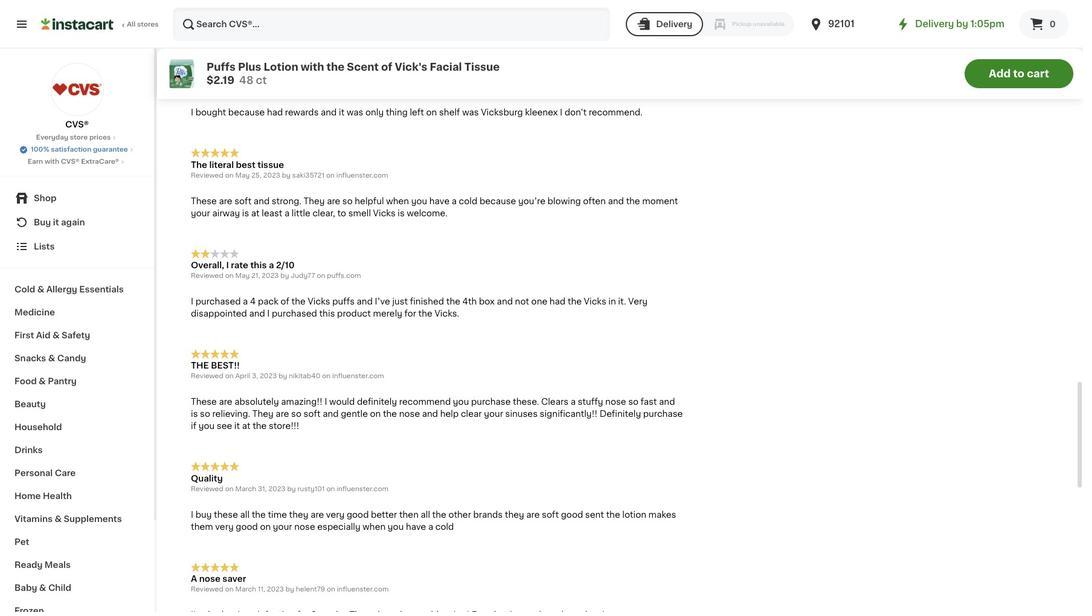 Task type: locate. For each thing, give the bounding box(es) containing it.
airway
[[212, 209, 240, 217]]

0 horizontal spatial very
[[215, 523, 234, 531]]

better
[[371, 511, 397, 519]]

2 horizontal spatial good
[[561, 511, 583, 519]]

aid
[[36, 331, 50, 340]]

3,
[[252, 373, 258, 380]]

0 horizontal spatial vics
[[252, 8, 268, 16]]

good left "sent"
[[561, 511, 583, 519]]

2 vertical spatial your
[[273, 523, 292, 531]]

smell
[[264, 20, 287, 28], [349, 209, 371, 217]]

delivery for delivery
[[657, 20, 693, 28]]

0 horizontal spatial have
[[406, 523, 426, 531]]

you up clear
[[453, 398, 469, 406]]

0 horizontal spatial this
[[251, 261, 267, 270]]

personal care
[[15, 469, 76, 478]]

with up the vicks.
[[301, 62, 324, 72]]

supplements
[[64, 515, 122, 523]]

and down recommend
[[422, 410, 438, 418]]

1 vertical spatial soft
[[304, 410, 321, 418]]

to inside smelled to much like vicks. reviewed on may 28, 2023 by lisa on cvs.com
[[229, 72, 238, 80]]

11,
[[258, 586, 265, 593]]

may inside overall, i rate this a 2/10 reviewed on may 21, 2023 by judy77 on puffs.com
[[235, 273, 250, 279]]

2 all from the left
[[421, 511, 430, 519]]

dad
[[476, 8, 492, 16]]

to for add
[[1014, 69, 1025, 79]]

influenster.com
[[337, 172, 388, 179], [332, 373, 384, 380], [337, 486, 389, 492], [337, 586, 389, 593]]

have inside i buy these all the time they are very good better then all the other brands they are soft good sent the lotion makes them very good on your nose especially when you have a cold
[[406, 523, 426, 531]]

cvs.com
[[318, 83, 349, 90]]

have inside these are soft and strong. they are so helpful when you have a cold because you're blowing often and the moment your airway is at least a little clear, to smell vicks is welcome.
[[430, 197, 450, 205]]

0 vertical spatial with
[[301, 62, 324, 72]]

1 vics from the left
[[252, 8, 268, 16]]

cvs® inside "link"
[[65, 120, 89, 129]]

on down saver
[[225, 586, 234, 593]]

0 horizontal spatial cold
[[436, 523, 454, 531]]

1 horizontal spatial to
[[338, 209, 346, 217]]

pet link
[[7, 531, 147, 554]]

nose up definitely
[[606, 398, 627, 406]]

0 vertical spatial these
[[191, 197, 217, 205]]

2023 inside quality reviewed on march 31, 2023 by rusty101 on influenster.com
[[269, 486, 286, 492]]

good
[[347, 511, 369, 519], [561, 511, 583, 519], [236, 523, 258, 531]]

i've
[[375, 297, 390, 306]]

1 vertical spatial had
[[550, 297, 566, 306]]

by down the 2/10
[[281, 273, 289, 279]]

0 vertical spatial this
[[251, 261, 267, 270]]

& for allergy
[[37, 285, 44, 294]]

100% satisfaction guarantee button
[[19, 143, 135, 155]]

my left back
[[570, 8, 584, 16]]

on right the lisa
[[308, 83, 316, 90]]

0 vertical spatial very
[[326, 511, 345, 519]]

on right the judy77
[[317, 273, 326, 279]]

soft inside these are absolutely amazing!! i would definitely recommend you purchase these. clears a stuffy nose so fast and is so relieving. they are so soft and gentle on the nose and help clear your sinuses significantly!! definitely purchase if you see it at the store!!!
[[304, 410, 321, 418]]

judy77
[[291, 273, 315, 279]]

1 vertical spatial purchase
[[644, 410, 683, 418]]

1 reviewed from the top
[[191, 83, 224, 90]]

0 horizontal spatial all
[[240, 511, 250, 519]]

1 horizontal spatial very
[[326, 511, 345, 519]]

1 horizontal spatial smell
[[349, 209, 371, 217]]

your inside these are absolutely amazing!! i would definitely recommend you purchase these. clears a stuffy nose so fast and is so relieving. they are so soft and gentle on the nose and help clear your sinuses significantly!! definitely purchase if you see it at the store!!!
[[484, 410, 503, 418]]

smell down .it
[[264, 20, 287, 28]]

to left 48 at the left of page
[[229, 72, 238, 80]]

personal
[[15, 469, 53, 478]]

0 horizontal spatial is
[[191, 410, 198, 418]]

by
[[957, 19, 969, 28], [282, 83, 291, 90], [282, 172, 291, 179], [281, 273, 289, 279], [279, 373, 287, 380], [287, 486, 296, 492], [286, 586, 294, 593]]

0 horizontal spatial delivery
[[657, 20, 693, 28]]

at down relieving.
[[242, 422, 251, 431]]

with right earn
[[45, 158, 59, 165]]

cold inside i buy these all the time they are very good better then all the other brands they are soft good sent the lotion makes them very good on your nose especially when you have a cold
[[436, 523, 454, 531]]

1 vertical spatial with
[[45, 158, 59, 165]]

the left time
[[252, 511, 266, 519]]

influenster.com inside a nose saver reviewed on march 11, 2023 by helent79 on influenster.com
[[337, 586, 389, 593]]

1 vertical spatial your
[[484, 410, 503, 418]]

1 vertical spatial march
[[235, 586, 256, 593]]

meals
[[45, 561, 71, 569]]

by inside a nose saver reviewed on march 11, 2023 by helent79 on influenster.com
[[286, 586, 294, 593]]

1 vertical spatial may
[[235, 172, 250, 179]]

2023 inside the literal best tissue reviewed on may 25, 2023 by saki35721 on influenster.com
[[263, 172, 280, 179]]

are up airway
[[219, 197, 232, 205]]

1 horizontal spatial they
[[304, 197, 325, 205]]

1 horizontal spatial at
[[251, 209, 260, 217]]

you inside these are soft and strong. they are so helpful when you have a cold because you're blowing often and the moment your airway is at least a little clear, to smell vicks is welcome.
[[411, 197, 427, 205]]

like
[[266, 72, 281, 80]]

are up clear,
[[327, 197, 340, 205]]

0 horizontal spatial smell
[[264, 20, 287, 28]]

care
[[55, 469, 76, 478]]

see
[[217, 422, 232, 431]]

2 may from the top
[[235, 172, 250, 179]]

recommend
[[399, 398, 451, 406]]

would
[[495, 8, 520, 16], [329, 398, 355, 406]]

i buy these all the time they are very good better then all the other brands they are soft good sent the lotion makes them very good on your nose especially when you have a cold
[[191, 511, 677, 531]]

2 vertical spatial may
[[235, 273, 250, 279]]

the up cvs.com
[[327, 62, 345, 72]]

0 vertical spatial because
[[228, 108, 265, 117]]

cvs® down satisfaction at the top left
[[61, 158, 79, 165]]

soft inside these are soft and strong. they are so helpful when you have a cold because you're blowing often and the moment your airway is at least a little clear, to smell vicks is welcome.
[[235, 197, 252, 205]]

6 reviewed from the top
[[191, 586, 224, 593]]

i right amazing!!
[[325, 398, 327, 406]]

definitely
[[357, 398, 397, 406]]

and up least
[[254, 197, 270, 205]]

2 my from the left
[[570, 8, 584, 16]]

have down then
[[406, 523, 426, 531]]

in
[[609, 297, 616, 306]]

the literal best tissue reviewed on may 25, 2023 by saki35721 on influenster.com
[[191, 160, 388, 179]]

health
[[43, 492, 72, 500]]

i left don't at the top
[[560, 108, 563, 117]]

2 they from the left
[[505, 511, 525, 519]]

smell inside these are soft and strong. they are so helpful when you have a cold because you're blowing often and the moment your airway is at least a little clear, to smell vicks is welcome.
[[349, 209, 371, 217]]

the left moment
[[626, 197, 640, 205]]

2 horizontal spatial to
[[1014, 69, 1025, 79]]

0 vertical spatial have
[[430, 197, 450, 205]]

nose left especially
[[294, 523, 315, 531]]

earn with cvs® extracare®
[[28, 158, 119, 165]]

puffs
[[207, 62, 236, 72]]

vicksburg
[[481, 108, 523, 117]]

on inside these are absolutely amazing!! i would definitely recommend you purchase these. clears a stuffy nose so fast and is so relieving. they are so soft and gentle on the nose and help clear your sinuses significantly!! definitely purchase if you see it at the store!!!
[[370, 410, 381, 418]]

0 vertical spatial may
[[235, 83, 250, 90]]

$2.19
[[207, 76, 235, 85]]

0 horizontal spatial had
[[267, 108, 283, 117]]

3 reviewed from the top
[[191, 273, 224, 279]]

0 vertical spatial soft
[[235, 197, 252, 205]]

0 vertical spatial they
[[304, 197, 325, 205]]

by left nikitab40
[[279, 373, 287, 380]]

will
[[357, 20, 371, 28]]

home health link
[[7, 485, 147, 508]]

are right the brands
[[527, 511, 540, 519]]

on inside i buy these all the time they are very good better then all the other brands they are soft good sent the lotion makes them very good on your nose especially when you have a cold
[[260, 523, 271, 531]]

1 horizontal spatial cold
[[459, 197, 478, 205]]

very
[[326, 511, 345, 519], [215, 523, 234, 531]]

0 vertical spatial it
[[339, 108, 345, 117]]

2 horizontal spatial your
[[484, 410, 503, 418]]

0 horizontal spatial my
[[460, 8, 474, 16]]

these inside these are absolutely amazing!! i would definitely recommend you purchase these. clears a stuffy nose so fast and is so relieving. they are so soft and gentle on the nose and help clear your sinuses significantly!! definitely purchase if you see it at the store!!!
[[191, 398, 217, 406]]

helent79
[[296, 586, 325, 593]]

0 horizontal spatial to
[[229, 72, 238, 80]]

1 vertical spatial this
[[319, 309, 335, 318]]

everyday store prices
[[36, 134, 111, 141]]

is up if
[[191, 410, 198, 418]]

all right these
[[240, 511, 250, 519]]

to inside button
[[1014, 69, 1025, 79]]

1 horizontal spatial had
[[550, 297, 566, 306]]

march
[[235, 486, 256, 492], [235, 586, 256, 593]]

soft inside i buy these all the time they are very good better then all the other brands they are soft good sent the lotion makes them very good on your nose especially when you have a cold
[[542, 511, 559, 519]]

soft down amazing!!
[[304, 410, 321, 418]]

ready
[[15, 561, 43, 569]]

0 horizontal spatial it
[[53, 218, 59, 227]]

1 horizontal spatial it
[[234, 422, 240, 431]]

vicks
[[373, 209, 396, 217], [308, 297, 330, 306], [584, 297, 607, 306]]

plus
[[238, 62, 261, 72]]

may inside smelled to much like vicks. reviewed on may 28, 2023 by lisa on cvs.com
[[235, 83, 250, 90]]

2 vics from the left
[[538, 8, 555, 16]]

because
[[228, 108, 265, 117], [480, 197, 516, 205]]

vitamins & supplements
[[15, 515, 122, 523]]

1 vertical spatial would
[[329, 398, 355, 406]]

are up especially
[[311, 511, 324, 519]]

had left rewards
[[267, 108, 283, 117]]

bought
[[196, 108, 226, 117]]

3 may from the top
[[235, 273, 250, 279]]

reviewed inside overall, i rate this a 2/10 reviewed on may 21, 2023 by judy77 on puffs.com
[[191, 273, 224, 279]]

i inside these are absolutely amazing!! i would definitely recommend you purchase these. clears a stuffy nose so fast and is so relieving. they are so soft and gentle on the nose and help clear your sinuses significantly!! definitely purchase if you see it at the store!!!
[[325, 398, 327, 406]]

so left relieving.
[[200, 410, 210, 418]]

0 vertical spatial your
[[191, 209, 210, 217]]

a inside the i love kleenex vics .it so reminds me of when i was younger and my dad would rub vics on my back and chest when i was sick . so the smell was a memory i will never forget.
[[308, 20, 313, 28]]

influenster.com up better at the bottom
[[337, 486, 389, 492]]

these for these are soft and strong. they are so helpful when you have a cold because you're blowing often and the moment your airway is at least a little clear, to smell vicks is welcome.
[[191, 197, 217, 205]]

by left "helent79"
[[286, 586, 294, 593]]

0 vertical spatial purchase
[[471, 398, 511, 406]]

instacart logo image
[[41, 17, 114, 31]]

nose right a
[[199, 575, 221, 583]]

1 vertical spatial have
[[406, 523, 426, 531]]

memory
[[315, 20, 351, 28]]

only
[[366, 108, 384, 117]]

delivery inside button
[[657, 20, 693, 28]]

when down better at the bottom
[[363, 523, 386, 531]]

it right the 'see'
[[234, 422, 240, 431]]

0 horizontal spatial soft
[[235, 197, 252, 205]]

& for supplements
[[55, 515, 62, 523]]

would left rub
[[495, 8, 520, 16]]

extracare®
[[81, 158, 119, 165]]

0 vertical spatial had
[[267, 108, 283, 117]]

2023 right 11,
[[267, 586, 284, 593]]

purchase up clear
[[471, 398, 511, 406]]

1 vertical spatial purchased
[[272, 309, 317, 318]]

kleenex
[[215, 8, 249, 16]]

to right add
[[1014, 69, 1025, 79]]

is left welcome.
[[398, 209, 405, 217]]

2 horizontal spatial of
[[381, 62, 393, 72]]

0 horizontal spatial they
[[253, 410, 274, 418]]

influenster.com up helpful
[[337, 172, 388, 179]]

reviewed down the 'smelled'
[[191, 83, 224, 90]]

younger
[[405, 8, 440, 16]]

nikitab40
[[289, 373, 321, 380]]

at inside these are soft and strong. they are so helpful when you have a cold because you're blowing often and the moment your airway is at least a little clear, to smell vicks is welcome.
[[251, 209, 260, 217]]

this up 21,
[[251, 261, 267, 270]]

they up clear,
[[304, 197, 325, 205]]

purchased down pack
[[272, 309, 317, 318]]

1 horizontal spatial they
[[505, 511, 525, 519]]

the up vicks.
[[447, 297, 461, 306]]

0 horizontal spatial purchase
[[471, 398, 511, 406]]

have up welcome.
[[430, 197, 450, 205]]

1 vertical spatial smell
[[349, 209, 371, 217]]

0 vertical spatial of
[[345, 8, 354, 16]]

2 horizontal spatial is
[[398, 209, 405, 217]]

because inside these are soft and strong. they are so helpful when you have a cold because you're blowing often and the moment your airway is at least a little clear, to smell vicks is welcome.
[[480, 197, 516, 205]]

0 vertical spatial at
[[251, 209, 260, 217]]

2023 inside the best!! reviewed on april 3, 2023 by nikitab40 on influenster.com
[[260, 373, 277, 380]]

1 horizontal spatial soft
[[304, 410, 321, 418]]

very up especially
[[326, 511, 345, 519]]

2023
[[264, 83, 281, 90], [263, 172, 280, 179], [262, 273, 279, 279], [260, 373, 277, 380], [269, 486, 286, 492], [267, 586, 284, 593]]

None search field
[[173, 7, 611, 41]]

first aid & safety
[[15, 331, 90, 340]]

sent
[[586, 511, 604, 519]]

0 horizontal spatial vicks
[[308, 297, 330, 306]]

add to cart
[[990, 69, 1050, 79]]

0 horizontal spatial purchased
[[196, 297, 241, 306]]

when right helpful
[[386, 197, 409, 205]]

1 horizontal spatial vicks
[[373, 209, 396, 217]]

so inside these are soft and strong. they are so helpful when you have a cold because you're blowing often and the moment your airway is at least a little clear, to smell vicks is welcome.
[[343, 197, 353, 205]]

by inside smelled to much like vicks. reviewed on may 28, 2023 by lisa on cvs.com
[[282, 83, 291, 90]]

least
[[262, 209, 283, 217]]

4 reviewed from the top
[[191, 373, 224, 380]]

vicks down helpful
[[373, 209, 396, 217]]

so left fast
[[629, 398, 639, 406]]

on down the best!!
[[225, 373, 234, 380]]

all stores link
[[41, 7, 160, 41]]

5 reviewed from the top
[[191, 486, 224, 492]]

0 horizontal spatial of
[[281, 297, 290, 306]]

1 horizontal spatial your
[[273, 523, 292, 531]]

not
[[515, 297, 529, 306]]

on right rusty101
[[327, 486, 335, 492]]

a inside these are absolutely amazing!! i would definitely recommend you purchase these. clears a stuffy nose so fast and is so relieving. they are so soft and gentle on the nose and help clear your sinuses significantly!! definitely purchase if you see it at the store!!!
[[571, 398, 576, 406]]

influenster.com inside quality reviewed on march 31, 2023 by rusty101 on influenster.com
[[337, 486, 389, 492]]

i left buy at the bottom left of page
[[191, 511, 193, 519]]

1 horizontal spatial of
[[345, 8, 354, 16]]

amazing!!
[[281, 398, 323, 406]]

2 reviewed from the top
[[191, 172, 224, 179]]

everyday store prices link
[[36, 133, 118, 143]]

is
[[242, 209, 249, 217], [398, 209, 405, 217], [191, 410, 198, 418]]

0 horizontal spatial because
[[228, 108, 265, 117]]

& left candy
[[48, 354, 55, 363]]

0 vertical spatial cvs®
[[65, 120, 89, 129]]

1 horizontal spatial is
[[242, 209, 249, 217]]

by down tissue
[[282, 172, 291, 179]]

0 vertical spatial march
[[235, 486, 256, 492]]

1 vertical spatial at
[[242, 422, 251, 431]]

the inside puffs plus lotion with the scent of vick's facial tissue $2.19 48 ct
[[327, 62, 345, 72]]

2 horizontal spatial soft
[[542, 511, 559, 519]]

your right clear
[[484, 410, 503, 418]]

the right the so
[[248, 20, 262, 28]]

medicine link
[[7, 301, 147, 324]]

lotion
[[623, 511, 647, 519]]

these inside these are soft and strong. they are so helpful when you have a cold because you're blowing often and the moment your airway is at least a little clear, to smell vicks is welcome.
[[191, 197, 217, 205]]

by inside the literal best tissue reviewed on may 25, 2023 by saki35721 on influenster.com
[[282, 172, 291, 179]]

1 horizontal spatial have
[[430, 197, 450, 205]]

reviewed down overall,
[[191, 273, 224, 279]]

the down absolutely
[[253, 422, 267, 431]]

may
[[235, 83, 250, 90], [235, 172, 250, 179], [235, 273, 250, 279]]

on right the saki35721
[[326, 172, 335, 179]]

2 these from the top
[[191, 398, 217, 406]]

these are absolutely amazing!! i would definitely recommend you purchase these. clears a stuffy nose so fast and is so relieving. they are so soft and gentle on the nose and help clear your sinuses significantly!! definitely purchase if you see it at the store!!!
[[191, 398, 683, 431]]

never
[[373, 20, 397, 28]]

of inside puffs plus lotion with the scent of vick's facial tissue $2.19 48 ct
[[381, 62, 393, 72]]

on up these
[[225, 486, 234, 492]]

2 march from the top
[[235, 586, 256, 593]]

0 vertical spatial would
[[495, 8, 520, 16]]

1 vertical spatial cold
[[436, 523, 454, 531]]

2023 down tissue
[[263, 172, 280, 179]]

1 horizontal spatial with
[[301, 62, 324, 72]]

2023 right 3, on the left bottom of the page
[[260, 373, 277, 380]]

reviewed inside smelled to much like vicks. reviewed on may 28, 2023 by lisa on cvs.com
[[191, 83, 224, 90]]

gentle
[[341, 410, 368, 418]]

delivery button
[[626, 12, 704, 36]]

shelf
[[439, 108, 460, 117]]

best!!
[[211, 362, 240, 370]]

the inside the i love kleenex vics .it so reminds me of when i was younger and my dad would rub vics on my back and chest when i was sick . so the smell was a memory i will never forget.
[[248, 20, 262, 28]]

buy
[[34, 218, 51, 227]]

2 vertical spatial soft
[[542, 511, 559, 519]]

helpful
[[355, 197, 384, 205]]

0 horizontal spatial would
[[329, 398, 355, 406]]

1 vertical spatial these
[[191, 398, 217, 406]]

with inside puffs plus lotion with the scent of vick's facial tissue $2.19 48 ct
[[301, 62, 324, 72]]

of inside the i love kleenex vics .it so reminds me of when i was younger and my dad would rub vics on my back and chest when i was sick . so the smell was a memory i will never forget.
[[345, 8, 354, 16]]

so left helpful
[[343, 197, 353, 205]]

good up especially
[[347, 511, 369, 519]]

0 vertical spatial cold
[[459, 197, 478, 205]]

by left the lisa
[[282, 83, 291, 90]]

1 vertical spatial because
[[480, 197, 516, 205]]

reviewed inside the best!! reviewed on april 3, 2023 by nikitab40 on influenster.com
[[191, 373, 224, 380]]

march down saver
[[235, 586, 256, 593]]

0 vertical spatial smell
[[264, 20, 287, 28]]

1 horizontal spatial because
[[480, 197, 516, 205]]

all right then
[[421, 511, 430, 519]]

1 these from the top
[[191, 197, 217, 205]]

1 horizontal spatial vics
[[538, 8, 555, 16]]

i right chest
[[678, 8, 681, 16]]

would inside these are absolutely amazing!! i would definitely recommend you purchase these. clears a stuffy nose so fast and is so relieving. they are so soft and gentle on the nose and help clear your sinuses significantly!! definitely purchase if you see it at the store!!!
[[329, 398, 355, 406]]

had right one
[[550, 297, 566, 306]]

my left "dad"
[[460, 8, 474, 16]]

2023 down like
[[264, 83, 281, 90]]

baby & child
[[15, 584, 71, 592]]

allergy
[[46, 285, 77, 294]]

is right airway
[[242, 209, 249, 217]]

0 horizontal spatial your
[[191, 209, 210, 217]]

1 may from the top
[[235, 83, 250, 90]]

they right time
[[289, 511, 309, 519]]

you up welcome.
[[411, 197, 427, 205]]

to right clear,
[[338, 209, 346, 217]]

because left you're
[[480, 197, 516, 205]]

2 vertical spatial it
[[234, 422, 240, 431]]

1 horizontal spatial this
[[319, 309, 335, 318]]

guarantee
[[93, 146, 128, 153]]

1 march from the top
[[235, 486, 256, 492]]

1 horizontal spatial purchase
[[644, 410, 683, 418]]

buy it again link
[[7, 210, 147, 235]]

1 horizontal spatial delivery
[[916, 19, 955, 28]]

first
[[15, 331, 34, 340]]

food & pantry link
[[7, 370, 147, 393]]

1 vertical spatial of
[[381, 62, 393, 72]]

0 horizontal spatial at
[[242, 422, 251, 431]]



Task type: vqa. For each thing, say whether or not it's contained in the screenshot.
Of in the Puffs Plus Lotion with the Scent of Vick's Facial Tissue $2.19 48 ct
yes



Task type: describe. For each thing, give the bounding box(es) containing it.
0 horizontal spatial good
[[236, 523, 258, 531]]

reviewed inside quality reviewed on march 31, 2023 by rusty101 on influenster.com
[[191, 486, 224, 492]]

a inside overall, i rate this a 2/10 reviewed on may 21, 2023 by judy77 on puffs.com
[[269, 261, 274, 270]]

rusty101
[[298, 486, 325, 492]]

influenster.com inside the best!! reviewed on april 3, 2023 by nikitab40 on influenster.com
[[332, 373, 384, 380]]

was down reminds
[[289, 20, 306, 28]]

1 horizontal spatial good
[[347, 511, 369, 519]]

would inside the i love kleenex vics .it so reminds me of when i was younger and my dad would rub vics on my back and chest when i was sick . so the smell was a memory i will never forget.
[[495, 8, 520, 16]]

i left love
[[191, 8, 193, 16]]

back
[[586, 8, 607, 16]]

me
[[330, 8, 343, 16]]

saver
[[223, 575, 246, 583]]

reminds
[[293, 8, 328, 16]]

100% satisfaction guarantee
[[31, 146, 128, 153]]

essentials
[[79, 285, 124, 294]]

blowing
[[548, 197, 581, 205]]

left
[[410, 108, 424, 117]]

0 horizontal spatial with
[[45, 158, 59, 165]]

delivery for delivery by 1:05pm
[[916, 19, 955, 28]]

chest
[[627, 8, 651, 16]]

92101 button
[[809, 7, 882, 41]]

clears
[[542, 398, 569, 406]]

and right younger
[[442, 8, 458, 16]]

the right "sent"
[[607, 511, 621, 519]]

to for smelled
[[229, 72, 238, 80]]

relieving.
[[212, 410, 250, 418]]

overall, i rate this a 2/10 reviewed on may 21, 2023 by judy77 on puffs.com
[[191, 261, 361, 279]]

your inside these are soft and strong. they are so helpful when you have a cold because you're blowing often and the moment your airway is at least a little clear, to smell vicks is welcome.
[[191, 209, 210, 217]]

vicks inside these are soft and strong. they are so helpful when you have a cold because you're blowing often and the moment your airway is at least a little clear, to smell vicks is welcome.
[[373, 209, 396, 217]]

literal
[[209, 160, 234, 169]]

cvs® logo image
[[50, 63, 104, 116]]

& for pantry
[[39, 377, 46, 386]]

the down the judy77
[[292, 297, 306, 306]]

and left gentle
[[323, 410, 339, 418]]

so down amazing!!
[[291, 410, 302, 418]]

on down rate
[[225, 273, 234, 279]]

forget.
[[399, 20, 427, 28]]

cold & allergy essentials link
[[7, 278, 147, 301]]

nose inside i buy these all the time they are very good better then all the other brands they are soft good sent the lotion makes them very good on your nose especially when you have a cold
[[294, 523, 315, 531]]

you inside i buy these all the time they are very good better then all the other brands they are soft good sent the lotion makes them very good on your nose especially when you have a cold
[[388, 523, 404, 531]]

2023 inside smelled to much like vicks. reviewed on may 28, 2023 by lisa on cvs.com
[[264, 83, 281, 90]]

so inside the i love kleenex vics .it so reminds me of when i was younger and my dad would rub vics on my back and chest when i was sick . so the smell was a memory i will never forget.
[[281, 8, 291, 16]]

and right back
[[609, 8, 625, 16]]

when inside i buy these all the time they are very good better then all the other brands they are soft good sent the lotion makes them very good on your nose especially when you have a cold
[[363, 523, 386, 531]]

child
[[48, 584, 71, 592]]

may inside the literal best tissue reviewed on may 25, 2023 by saki35721 on influenster.com
[[235, 172, 250, 179]]

beauty
[[15, 400, 46, 409]]

i up disappointed
[[191, 297, 193, 306]]

they inside these are absolutely amazing!! i would definitely recommend you purchase these. clears a stuffy nose so fast and is so relieving. they are so soft and gentle on the nose and help clear your sinuses significantly!! definitely purchase if you see it at the store!!!
[[253, 410, 274, 418]]

quality reviewed on march 31, 2023 by rusty101 on influenster.com
[[191, 474, 389, 492]]

1 my from the left
[[460, 8, 474, 16]]

had inside i purchased a 4 pack of the vicks puffs and i've just finished the 4th box and not one had the vicks in it. very disappointed and i purchased this product merely for the vicks.
[[550, 297, 566, 306]]

by inside quality reviewed on march 31, 2023 by rusty101 on influenster.com
[[287, 486, 296, 492]]

you right if
[[199, 422, 215, 431]]

all
[[127, 21, 136, 28]]

i left bought
[[191, 108, 193, 117]]

& for candy
[[48, 354, 55, 363]]

25,
[[252, 172, 262, 179]]

these.
[[513, 398, 539, 406]]

delivery by 1:05pm
[[916, 19, 1005, 28]]

on down "literal"
[[225, 172, 234, 179]]

is inside these are absolutely amazing!! i would definitely recommend you purchase these. clears a stuffy nose so fast and is so relieving. they are so soft and gentle on the nose and help clear your sinuses significantly!! definitely purchase if you see it at the store!!!
[[191, 410, 198, 418]]

0 vertical spatial purchased
[[196, 297, 241, 306]]

2 horizontal spatial it
[[339, 108, 345, 117]]

help
[[440, 410, 459, 418]]

and up product
[[357, 297, 373, 306]]

i inside i buy these all the time they are very good better then all the other brands they are soft good sent the lotion makes them very good on your nose especially when you have a cold
[[191, 511, 193, 519]]

and down cvs.com
[[321, 108, 337, 117]]

especially
[[318, 523, 361, 531]]

when inside these are soft and strong. they are so helpful when you have a cold because you're blowing often and the moment your airway is at least a little clear, to smell vicks is welcome.
[[386, 197, 409, 205]]

on inside the i love kleenex vics .it so reminds me of when i was younger and my dad would rub vics on my back and chest when i was sick . so the smell was a memory i will never forget.
[[557, 8, 568, 16]]

i down pack
[[267, 309, 270, 318]]

for
[[405, 309, 416, 318]]

definitely
[[600, 410, 641, 418]]

them
[[191, 523, 213, 531]]

and left 'not'
[[497, 297, 513, 306]]

home health
[[15, 492, 72, 500]]

march inside quality reviewed on march 31, 2023 by rusty101 on influenster.com
[[235, 486, 256, 492]]

a inside i buy these all the time they are very good better then all the other brands they are soft good sent the lotion makes them very good on your nose especially when you have a cold
[[428, 523, 433, 531]]

and right 'often'
[[608, 197, 624, 205]]

and down 4
[[249, 309, 265, 318]]

service type group
[[626, 12, 795, 36]]

1 vertical spatial very
[[215, 523, 234, 531]]

household
[[15, 423, 62, 432]]

& for child
[[39, 584, 46, 592]]

2 horizontal spatial vicks
[[584, 297, 607, 306]]

i up never
[[381, 8, 384, 16]]

welcome.
[[407, 209, 448, 217]]

sick
[[210, 20, 227, 28]]

by left "1:05pm"
[[957, 19, 969, 28]]

1 horizontal spatial purchased
[[272, 309, 317, 318]]

saki35721
[[292, 172, 325, 179]]

the inside these are soft and strong. they are so helpful when you have a cold because you're blowing often and the moment your airway is at least a little clear, to smell vicks is welcome.
[[626, 197, 640, 205]]

2023 inside a nose saver reviewed on march 11, 2023 by helent79 on influenster.com
[[267, 586, 284, 593]]

on right left
[[426, 108, 437, 117]]

april
[[235, 373, 251, 380]]

this inside overall, i rate this a 2/10 reviewed on may 21, 2023 by judy77 on puffs.com
[[251, 261, 267, 270]]

by inside overall, i rate this a 2/10 reviewed on may 21, 2023 by judy77 on puffs.com
[[281, 273, 289, 279]]

this inside i purchased a 4 pack of the vicks puffs and i've just finished the 4th box and not one had the vicks in it. very disappointed and i purchased this product merely for the vicks.
[[319, 309, 335, 318]]

snacks & candy link
[[7, 347, 147, 370]]

was up never
[[386, 8, 403, 16]]

if
[[191, 422, 197, 431]]

0 button
[[1020, 10, 1069, 39]]

baby
[[15, 584, 37, 592]]

2/10
[[276, 261, 295, 270]]

are up store!!!
[[276, 410, 289, 418]]

these
[[214, 511, 238, 519]]

at inside these are absolutely amazing!! i would definitely recommend you purchase these. clears a stuffy nose so fast and is so relieving. they are so soft and gentle on the nose and help clear your sinuses significantly!! definitely purchase if you see it at the store!!!
[[242, 422, 251, 431]]

product
[[337, 309, 371, 318]]

best
[[236, 160, 256, 169]]

the down definitely
[[383, 410, 397, 418]]

pack
[[258, 297, 279, 306]]

just
[[393, 297, 408, 306]]

i left 'will'
[[353, 20, 355, 28]]

of inside i purchased a 4 pack of the vicks puffs and i've just finished the 4th box and not one had the vicks in it. very disappointed and i purchased this product merely for the vicks.
[[281, 297, 290, 306]]

vitamins
[[15, 515, 53, 523]]

was left only
[[347, 108, 363, 117]]

i bought because had rewards and it was only thing left on shelf was vicksburg kleenex i don't recommend.
[[191, 108, 643, 117]]

clear
[[461, 410, 482, 418]]

was right shelf
[[462, 108, 479, 117]]

when up 'will'
[[356, 8, 379, 16]]

you're
[[519, 197, 546, 205]]

on right nikitab40
[[322, 373, 331, 380]]

disappointed
[[191, 309, 247, 318]]

i inside overall, i rate this a 2/10 reviewed on may 21, 2023 by judy77 on puffs.com
[[226, 261, 229, 270]]

and right fast
[[659, 398, 675, 406]]

the down finished on the top
[[419, 309, 433, 318]]

1 vertical spatial cvs®
[[61, 158, 79, 165]]

thing
[[386, 108, 408, 117]]

shop link
[[7, 186, 147, 210]]

march inside a nose saver reviewed on march 11, 2023 by helent79 on influenster.com
[[235, 586, 256, 593]]

the right one
[[568, 297, 582, 306]]

food & pantry
[[15, 377, 77, 386]]

2023 inside overall, i rate this a 2/10 reviewed on may 21, 2023 by judy77 on puffs.com
[[262, 273, 279, 279]]

it inside these are absolutely amazing!! i would definitely recommend you purchase these. clears a stuffy nose so fast and is so relieving. they are so soft and gentle on the nose and help clear your sinuses significantly!! definitely purchase if you see it at the store!!!
[[234, 422, 240, 431]]

cold inside these are soft and strong. they are so helpful when you have a cold because you're blowing often and the moment your airway is at least a little clear, to smell vicks is welcome.
[[459, 197, 478, 205]]

Search field
[[174, 8, 609, 40]]

are up relieving.
[[219, 398, 232, 406]]

recommend.
[[589, 108, 643, 117]]

stuffy
[[578, 398, 604, 406]]

on left 48 at the left of page
[[225, 83, 234, 90]]

merely
[[373, 309, 403, 318]]

1 they from the left
[[289, 511, 309, 519]]

a inside i purchased a 4 pack of the vicks puffs and i've just finished the 4th box and not one had the vicks in it. very disappointed and i purchased this product merely for the vicks.
[[243, 297, 248, 306]]

100%
[[31, 146, 49, 153]]

box
[[479, 297, 495, 306]]

i love kleenex vics .it so reminds me of when i was younger and my dad would rub vics on my back and chest when i was sick . so the smell was a memory i will never forget.
[[191, 8, 681, 28]]

on right "helent79"
[[327, 586, 335, 593]]

buy it again
[[34, 218, 85, 227]]

when right chest
[[653, 8, 676, 16]]

reviewed inside the literal best tissue reviewed on may 25, 2023 by saki35721 on influenster.com
[[191, 172, 224, 179]]

often
[[583, 197, 606, 205]]

they inside these are soft and strong. they are so helpful when you have a cold because you're blowing often and the moment your airway is at least a little clear, to smell vicks is welcome.
[[304, 197, 325, 205]]

beauty link
[[7, 393, 147, 416]]

1 vertical spatial it
[[53, 218, 59, 227]]

smell inside the i love kleenex vics .it so reminds me of when i was younger and my dad would rub vics on my back and chest when i was sick . so the smell was a memory i will never forget.
[[264, 20, 287, 28]]

& right aid
[[53, 331, 60, 340]]

to inside these are soft and strong. they are so helpful when you have a cold because you're blowing often and the moment your airway is at least a little clear, to smell vicks is welcome.
[[338, 209, 346, 217]]

puffs.com
[[327, 273, 361, 279]]

92101
[[829, 19, 855, 28]]

your inside i buy these all the time they are very good better then all the other brands they are soft good sent the lotion makes them very good on your nose especially when you have a cold
[[273, 523, 292, 531]]

rewards
[[285, 108, 319, 117]]

.it
[[271, 8, 279, 16]]

.
[[229, 20, 231, 28]]

influenster.com inside the literal best tissue reviewed on may 25, 2023 by saki35721 on influenster.com
[[337, 172, 388, 179]]

first aid & safety link
[[7, 324, 147, 347]]

1 all from the left
[[240, 511, 250, 519]]

snacks & candy
[[15, 354, 86, 363]]

prices
[[89, 134, 111, 141]]

overall,
[[191, 261, 224, 270]]

puffs
[[333, 297, 355, 306]]

reviewed inside a nose saver reviewed on march 11, 2023 by helent79 on influenster.com
[[191, 586, 224, 593]]

was down love
[[191, 20, 208, 28]]

again
[[61, 218, 85, 227]]

these for these are absolutely amazing!! i would definitely recommend you purchase these. clears a stuffy nose so fast and is so relieving. they are so soft and gentle on the nose and help clear your sinuses significantly!! definitely purchase if you see it at the store!!!
[[191, 398, 217, 406]]

cold
[[15, 285, 35, 294]]

nose down recommend
[[399, 410, 420, 418]]

the left other
[[433, 511, 447, 519]]

ready meals link
[[7, 554, 147, 577]]

a nose saver reviewed on march 11, 2023 by helent79 on influenster.com
[[191, 575, 389, 593]]

nose inside a nose saver reviewed on march 11, 2023 by helent79 on influenster.com
[[199, 575, 221, 583]]

by inside the best!! reviewed on april 3, 2023 by nikitab40 on influenster.com
[[279, 373, 287, 380]]

absolutely
[[235, 398, 279, 406]]



